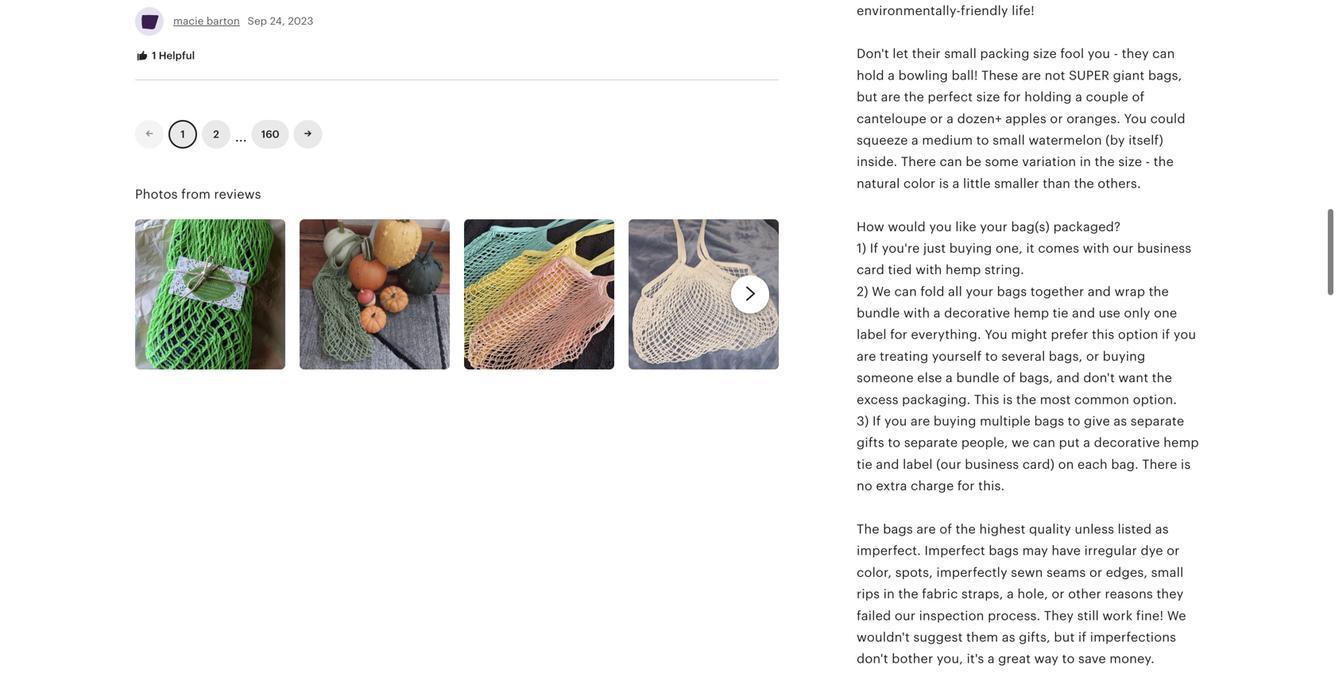 Task type: vqa. For each thing, say whether or not it's contained in the screenshot.
topmost the Cats
no



Task type: describe. For each thing, give the bounding box(es) containing it.
of inside don't let their small packing size fool you - they can hold a bowling ball! these are not super giant bags, but are the perfect size for holding a couple of canteloupe or a dozen+ apples or oranges. you could squeeze a medium to small watermelon (by itself) inside. there can be some variation in the size - the natural color is a little smaller than the others.
[[1132, 90, 1145, 104]]

the down bowling
[[904, 90, 924, 104]]

this.
[[978, 479, 1005, 493]]

to inside "the bags are of the highest quality unless listed as imperfect. imperfect bags may have irregular dye or color, spots, imperfectly sewn seams or edges, small rips in the fabric straps, a hole, or other reasons they failed our inspection process. they still work fine! we wouldn't suggest them as gifts, but if imperfections don't bother you, it's a great way to save money."
[[1062, 652, 1075, 666]]

bags down highest
[[989, 544, 1019, 558]]

0 vertical spatial separate
[[1131, 414, 1184, 428]]

photos
[[135, 187, 178, 201]]

would
[[888, 220, 926, 234]]

you up just
[[929, 220, 952, 234]]

most
[[1040, 392, 1071, 407]]

gifts
[[857, 436, 884, 450]]

seams
[[1047, 565, 1086, 580]]

of inside "the bags are of the highest quality unless listed as imperfect. imperfect bags may have irregular dye or color, spots, imperfectly sewn seams or edges, small rips in the fabric straps, a hole, or other reasons they failed our inspection process. they still work fine! we wouldn't suggest them as gifts, but if imperfections don't bother you, it's a great way to save money."
[[940, 522, 952, 536]]

imperfections
[[1090, 630, 1176, 645]]

fool
[[1060, 47, 1084, 61]]

packing
[[980, 47, 1030, 61]]

super
[[1069, 68, 1110, 83]]

a down perfect at the top of page
[[947, 111, 954, 126]]

macie barton sep 24, 2023
[[173, 15, 314, 27]]

great
[[998, 652, 1031, 666]]

0 vertical spatial with
[[1083, 241, 1110, 255]]

a down fold at right top
[[934, 306, 941, 320]]

macie barton link
[[173, 15, 240, 27]]

0 vertical spatial business
[[1137, 241, 1192, 255]]

all
[[948, 284, 962, 299]]

2 horizontal spatial is
[[1181, 457, 1191, 472]]

excess
[[857, 392, 899, 407]]

there inside the how would you like your bag(s) packaged? 1) if you're just buying one, it comes with our business card tied with hemp string. 2) we can fold all your bags together and wrap the bundle with a decorative hemp tie and use only one label for everything. you might prefer this option if you are treating yourself to several bags, or buying someone else a bundle of bags, and don't want the excess packaging. this is the most common option. 3) if you are buying multiple bags to give as separate gifts to separate people, we can put a decorative hemp tie and label (our business card) on each bag. there is no extra charge for this.
[[1142, 457, 1177, 472]]

1 vertical spatial small
[[993, 133, 1025, 147]]

0 vertical spatial hemp
[[946, 263, 981, 277]]

0 horizontal spatial as
[[1002, 630, 1015, 645]]

little
[[963, 176, 991, 191]]

but inside don't let their small packing size fool you - they can hold a bowling ball! these are not super giant bags, but are the perfect size for holding a couple of canteloupe or a dozen+ apples or oranges. you could squeeze a medium to small watermelon (by itself) inside. there can be some variation in the size - the natural color is a little smaller than the others.
[[857, 90, 878, 104]]

in inside "the bags are of the highest quality unless listed as imperfect. imperfect bags may have irregular dye or color, spots, imperfectly sewn seams or edges, small rips in the fabric straps, a hole, or other reasons they failed our inspection process. they still work fine! we wouldn't suggest them as gifts, but if imperfections don't bother you, it's a great way to save money."
[[883, 587, 895, 601]]

2 horizontal spatial size
[[1118, 155, 1142, 169]]

spots,
[[895, 565, 933, 580]]

1 for 1
[[181, 128, 185, 140]]

reviews
[[214, 187, 261, 201]]

they inside "the bags are of the highest quality unless listed as imperfect. imperfect bags may have irregular dye or color, spots, imperfectly sewn seams or edges, small rips in the fabric straps, a hole, or other reasons they failed our inspection process. they still work fine! we wouldn't suggest them as gifts, but if imperfections don't bother you, it's a great way to save money."
[[1157, 587, 1184, 601]]

save
[[1078, 652, 1106, 666]]

macie
[[173, 15, 204, 27]]

160 link
[[252, 120, 289, 149]]

several
[[1002, 349, 1045, 364]]

is inside don't let their small packing size fool you - they can hold a bowling ball! these are not super giant bags, but are the perfect size for holding a couple of canteloupe or a dozen+ apples or oranges. you could squeeze a medium to small watermelon (by itself) inside. there can be some variation in the size - the natural color is a little smaller than the others.
[[939, 176, 949, 191]]

squeeze
[[857, 133, 908, 147]]

0 vertical spatial buying
[[949, 241, 992, 255]]

money.
[[1110, 652, 1155, 666]]

one
[[1154, 306, 1177, 320]]

and up prefer on the right
[[1072, 306, 1095, 320]]

we inside the how would you like your bag(s) packaged? 1) if you're just buying one, it comes with our business card tied with hemp string. 2) we can fold all your bags together and wrap the bundle with a decorative hemp tie and use only one label for everything. you might prefer this option if you are treating yourself to several bags, or buying someone else a bundle of bags, and don't want the excess packaging. this is the most common option. 3) if you are buying multiple bags to give as separate gifts to separate people, we can put a decorative hemp tie and label (our business card) on each bag. there is no extra charge for this.
[[872, 284, 891, 299]]

are up "canteloupe"
[[881, 90, 901, 104]]

but inside "the bags are of the highest quality unless listed as imperfect. imperfect bags may have irregular dye or color, spots, imperfectly sewn seams or edges, small rips in the fabric straps, a hole, or other reasons they failed our inspection process. they still work fine! we wouldn't suggest them as gifts, but if imperfections don't bother you, it's a great way to save money."
[[1054, 630, 1075, 645]]

the down the spots,
[[898, 587, 919, 601]]

you inside the how would you like your bag(s) packaged? 1) if you're just buying one, it comes with our business card tied with hemp string. 2) we can fold all your bags together and wrap the bundle with a decorative hemp tie and use only one label for everything. you might prefer this option if you are treating yourself to several bags, or buying someone else a bundle of bags, and don't want the excess packaging. this is the most common option. 3) if you are buying multiple bags to give as separate gifts to separate people, we can put a decorative hemp tie and label (our business card) on each bag. there is no extra charge for this.
[[985, 328, 1008, 342]]

imperfect
[[925, 544, 985, 558]]

or up medium
[[930, 111, 943, 126]]

the up one
[[1149, 284, 1169, 299]]

0 vertical spatial bundle
[[857, 306, 900, 320]]

2)
[[857, 284, 868, 299]]

2 vertical spatial bags,
[[1019, 371, 1053, 385]]

irregular
[[1084, 544, 1137, 558]]

0 vertical spatial label
[[857, 328, 887, 342]]

0 horizontal spatial -
[[1114, 47, 1118, 61]]

card)
[[1023, 457, 1055, 472]]

to up put
[[1068, 414, 1081, 428]]

yourself
[[932, 349, 982, 364]]

have
[[1052, 544, 1081, 558]]

the up option.
[[1152, 371, 1172, 385]]

failed
[[857, 609, 891, 623]]

sep
[[248, 15, 267, 27]]

we inside "the bags are of the highest quality unless listed as imperfect. imperfect bags may have irregular dye or color, spots, imperfectly sewn seams or edges, small rips in the fabric straps, a hole, or other reasons they failed our inspection process. they still work fine! we wouldn't suggest them as gifts, but if imperfections don't bother you, it's a great way to save money."
[[1167, 609, 1186, 623]]

use
[[1099, 306, 1121, 320]]

1 vertical spatial bundle
[[956, 371, 1000, 385]]

the down itself)
[[1154, 155, 1174, 169]]

you down excess at the right bottom of the page
[[885, 414, 907, 428]]

the right than
[[1074, 176, 1094, 191]]

way
[[1034, 652, 1059, 666]]

from
[[181, 187, 211, 201]]

0 vertical spatial size
[[1033, 47, 1057, 61]]

bowling
[[899, 68, 948, 83]]

be
[[966, 155, 982, 169]]

edges,
[[1106, 565, 1148, 580]]

0 horizontal spatial size
[[976, 90, 1000, 104]]

in inside don't let their small packing size fool you - they can hold a bowling ball! these are not super giant bags, but are the perfect size for holding a couple of canteloupe or a dozen+ apples or oranges. you could squeeze a medium to small watermelon (by itself) inside. there can be some variation in the size - the natural color is a little smaller than the others.
[[1080, 155, 1091, 169]]

the up imperfect at the bottom right
[[956, 522, 976, 536]]

can down medium
[[940, 155, 962, 169]]

may
[[1022, 544, 1048, 558]]

helpful
[[159, 50, 195, 61]]

to right gifts
[[888, 436, 901, 450]]

rips
[[857, 587, 880, 601]]

bag(s)
[[1011, 220, 1050, 234]]

like
[[955, 220, 977, 234]]

inside.
[[857, 155, 898, 169]]

quality
[[1029, 522, 1071, 536]]

string.
[[985, 263, 1024, 277]]

and up 'extra'
[[876, 457, 899, 472]]

if for you
[[1162, 328, 1170, 342]]

smaller
[[994, 176, 1039, 191]]

let
[[893, 47, 909, 61]]

you inside don't let their small packing size fool you - they can hold a bowling ball! these are not super giant bags, but are the perfect size for holding a couple of canteloupe or a dozen+ apples or oranges. you could squeeze a medium to small watermelon (by itself) inside. there can be some variation in the size - the natural color is a little smaller than the others.
[[1124, 111, 1147, 126]]

or up other
[[1089, 565, 1102, 580]]

1 vertical spatial your
[[966, 284, 994, 299]]

small inside "the bags are of the highest quality unless listed as imperfect. imperfect bags may have irregular dye or color, spots, imperfectly sewn seams or edges, small rips in the fabric straps, a hole, or other reasons they failed our inspection process. they still work fine! we wouldn't suggest them as gifts, but if imperfections don't bother you, it's a great way to save money."
[[1151, 565, 1184, 580]]

these
[[982, 68, 1018, 83]]

you're
[[882, 241, 920, 255]]

bag.
[[1111, 457, 1139, 472]]

a down "canteloupe"
[[912, 133, 919, 147]]

color
[[904, 176, 936, 191]]

reasons
[[1105, 587, 1153, 601]]

can up could
[[1153, 47, 1175, 61]]

they
[[1044, 609, 1074, 623]]

to left 'several'
[[985, 349, 998, 364]]

3)
[[857, 414, 869, 428]]

no
[[857, 479, 873, 493]]

bags, inside don't let their small packing size fool you - they can hold a bowling ball! these are not super giant bags, but are the perfect size for holding a couple of canteloupe or a dozen+ apples or oranges. you could squeeze a medium to small watermelon (by itself) inside. there can be some variation in the size - the natural color is a little smaller than the others.
[[1148, 68, 1182, 83]]

photos from reviews
[[135, 187, 261, 201]]

2 vertical spatial for
[[958, 479, 975, 493]]

can down tied
[[895, 284, 917, 299]]

you down one
[[1174, 328, 1196, 342]]

multiple
[[980, 414, 1031, 428]]

and up use
[[1088, 284, 1111, 299]]

0 horizontal spatial business
[[965, 457, 1019, 472]]

bags down string.
[[997, 284, 1027, 299]]

dye
[[1141, 544, 1163, 558]]

0 vertical spatial if
[[870, 241, 878, 255]]

1 vertical spatial with
[[916, 263, 942, 277]]

2023
[[288, 15, 314, 27]]

might
[[1011, 328, 1047, 342]]

others.
[[1098, 176, 1141, 191]]

our inside "the bags are of the highest quality unless listed as imperfect. imperfect bags may have irregular dye or color, spots, imperfectly sewn seams or edges, small rips in the fabric straps, a hole, or other reasons they failed our inspection process. they still work fine! we wouldn't suggest them as gifts, but if imperfections don't bother you, it's a great way to save money."
[[895, 609, 916, 623]]

to inside don't let their small packing size fool you - they can hold a bowling ball! these are not super giant bags, but are the perfect size for holding a couple of canteloupe or a dozen+ apples or oranges. you could squeeze a medium to small watermelon (by itself) inside. there can be some variation in the size - the natural color is a little smaller than the others.
[[976, 133, 989, 147]]

could
[[1150, 111, 1186, 126]]

a right put
[[1083, 436, 1091, 450]]

don't inside the how would you like your bag(s) packaged? 1) if you're just buying one, it comes with our business card tied with hemp string. 2) we can fold all your bags together and wrap the bundle with a decorative hemp tie and use only one label for everything. you might prefer this option if you are treating yourself to several bags, or buying someone else a bundle of bags, and don't want the excess packaging. this is the most common option. 3) if you are buying multiple bags to give as separate gifts to separate people, we can put a decorative hemp tie and label (our business card) on each bag. there is no extra charge for this.
[[1083, 371, 1115, 385]]

fold
[[921, 284, 945, 299]]

unless
[[1075, 522, 1114, 536]]

wouldn't
[[857, 630, 910, 645]]

people,
[[961, 436, 1008, 450]]

extra
[[876, 479, 907, 493]]

2 vertical spatial buying
[[934, 414, 976, 428]]

1 horizontal spatial is
[[1003, 392, 1013, 407]]

packaged?
[[1053, 220, 1121, 234]]

0 horizontal spatial decorative
[[944, 306, 1010, 320]]

our inside the how would you like your bag(s) packaged? 1) if you're just buying one, it comes with our business card tied with hemp string. 2) we can fold all your bags together and wrap the bundle with a decorative hemp tie and use only one label for everything. you might prefer this option if you are treating yourself to several bags, or buying someone else a bundle of bags, and don't want the excess packaging. this is the most common option. 3) if you are buying multiple bags to give as separate gifts to separate people, we can put a decorative hemp tie and label (our business card) on each bag. there is no extra charge for this.
[[1113, 241, 1134, 255]]

0 vertical spatial your
[[980, 220, 1008, 234]]

fine!
[[1136, 609, 1164, 623]]

couple
[[1086, 90, 1129, 104]]

one,
[[996, 241, 1023, 255]]

160
[[261, 128, 280, 140]]

1 vertical spatial hemp
[[1014, 306, 1049, 320]]

the
[[857, 522, 880, 536]]

giant
[[1113, 68, 1145, 83]]



Task type: locate. For each thing, give the bounding box(es) containing it.
there
[[901, 155, 936, 169], [1142, 457, 1177, 472]]

bags
[[997, 284, 1027, 299], [1034, 414, 1064, 428], [883, 522, 913, 536], [989, 544, 1019, 558]]

if down still
[[1078, 630, 1087, 645]]

imperfectly
[[937, 565, 1008, 580]]

0 horizontal spatial our
[[895, 609, 916, 623]]

don't up the 'common'
[[1083, 371, 1115, 385]]

bags, down prefer on the right
[[1049, 349, 1083, 364]]

or down holding
[[1050, 111, 1063, 126]]

the left most
[[1016, 392, 1036, 407]]

0 vertical spatial of
[[1132, 90, 1145, 104]]

and
[[1088, 284, 1111, 299], [1072, 306, 1095, 320], [1057, 371, 1080, 385], [876, 457, 899, 472]]

color,
[[857, 565, 892, 580]]

bags,
[[1148, 68, 1182, 83], [1049, 349, 1083, 364], [1019, 371, 1053, 385]]

option
[[1118, 328, 1158, 342]]

1 horizontal spatial there
[[1142, 457, 1177, 472]]

1 helpful
[[149, 50, 195, 61]]

business up this.
[[965, 457, 1019, 472]]

hemp up all
[[946, 263, 981, 277]]

is right this
[[1003, 392, 1013, 407]]

1 helpful button
[[123, 41, 207, 71]]

a right it's
[[988, 652, 995, 666]]

1 vertical spatial bags,
[[1049, 349, 1083, 364]]

1 horizontal spatial if
[[1162, 328, 1170, 342]]

put
[[1059, 436, 1080, 450]]

if down one
[[1162, 328, 1170, 342]]

small up "ball!"
[[944, 47, 977, 61]]

of down giant
[[1132, 90, 1145, 104]]

business up wrap
[[1137, 241, 1192, 255]]

the
[[904, 90, 924, 104], [1095, 155, 1115, 169], [1154, 155, 1174, 169], [1074, 176, 1094, 191], [1149, 284, 1169, 299], [1152, 371, 1172, 385], [1016, 392, 1036, 407], [956, 522, 976, 536], [898, 587, 919, 601]]

…
[[235, 122, 247, 146]]

don't down 'wouldn't'
[[857, 652, 888, 666]]

1 vertical spatial -
[[1146, 155, 1150, 169]]

with up fold at right top
[[916, 263, 942, 277]]

1 vertical spatial if
[[873, 414, 881, 428]]

just
[[923, 241, 946, 255]]

how would you like your bag(s) packaged? 1) if you're just buying one, it comes with our business card tied with hemp string. 2) we can fold all your bags together and wrap the bundle with a decorative hemp tie and use only one label for everything. you might prefer this option if you are treating yourself to several bags, or buying someone else a bundle of bags, and don't want the excess packaging. this is the most common option. 3) if you are buying multiple bags to give as separate gifts to separate people, we can put a decorative hemp tie and label (our business card) on each bag. there is no extra charge for this.
[[857, 220, 1199, 493]]

1 horizontal spatial small
[[993, 133, 1025, 147]]

for inside don't let their small packing size fool you - they can hold a bowling ball! these are not super giant bags, but are the perfect size for holding a couple of canteloupe or a dozen+ apples or oranges. you could squeeze a medium to small watermelon (by itself) inside. there can be some variation in the size - the natural color is a little smaller than the others.
[[1004, 90, 1021, 104]]

0 horizontal spatial 1
[[152, 50, 156, 61]]

bags up imperfect.
[[883, 522, 913, 536]]

2 vertical spatial hemp
[[1164, 436, 1199, 450]]

work
[[1103, 609, 1133, 623]]

else
[[917, 371, 942, 385]]

2 horizontal spatial of
[[1132, 90, 1145, 104]]

your
[[980, 220, 1008, 234], [966, 284, 994, 299]]

as down process.
[[1002, 630, 1015, 645]]

watermelon
[[1029, 133, 1102, 147]]

give
[[1084, 414, 1110, 428]]

still
[[1077, 609, 1099, 623]]

0 vertical spatial tie
[[1053, 306, 1069, 320]]

1 vertical spatial for
[[890, 328, 908, 342]]

canteloupe
[[857, 111, 927, 126]]

a right hold
[[888, 68, 895, 83]]

bundle up this
[[956, 371, 1000, 385]]

1 horizontal spatial we
[[1167, 609, 1186, 623]]

(by
[[1106, 133, 1125, 147]]

don't inside "the bags are of the highest quality unless listed as imperfect. imperfect bags may have irregular dye or color, spots, imperfectly sewn seams or edges, small rips in the fabric straps, a hole, or other reasons they failed our inspection process. they still work fine! we wouldn't suggest them as gifts, but if imperfections don't bother you, it's a great way to save money."
[[857, 652, 888, 666]]

want
[[1119, 371, 1149, 385]]

as up dye at the bottom right of the page
[[1155, 522, 1169, 536]]

barton
[[207, 15, 240, 27]]

1 horizontal spatial hemp
[[1014, 306, 1049, 320]]

1 horizontal spatial you
[[1124, 111, 1147, 126]]

1 vertical spatial size
[[976, 90, 1000, 104]]

1 link
[[168, 120, 197, 149]]

you
[[1124, 111, 1147, 126], [985, 328, 1008, 342]]

0 horizontal spatial don't
[[857, 652, 888, 666]]

can
[[1153, 47, 1175, 61], [940, 155, 962, 169], [895, 284, 917, 299], [1033, 436, 1056, 450]]

wrap
[[1115, 284, 1145, 299]]

2 vertical spatial size
[[1118, 155, 1142, 169]]

other
[[1068, 587, 1101, 601]]

each
[[1078, 457, 1108, 472]]

0 vertical spatial -
[[1114, 47, 1118, 61]]

1 horizontal spatial but
[[1054, 630, 1075, 645]]

of inside the how would you like your bag(s) packaged? 1) if you're just buying one, it comes with our business card tied with hemp string. 2) we can fold all your bags together and wrap the bundle with a decorative hemp tie and use only one label for everything. you might prefer this option if you are treating yourself to several bags, or buying someone else a bundle of bags, and don't want the excess packaging. this is the most common option. 3) if you are buying multiple bags to give as separate gifts to separate people, we can put a decorative hemp tie and label (our business card) on each bag. there is no extra charge for this.
[[1003, 371, 1016, 385]]

0 horizontal spatial bundle
[[857, 306, 900, 320]]

our up 'wouldn't'
[[895, 609, 916, 623]]

hemp up might
[[1014, 306, 1049, 320]]

there up color
[[901, 155, 936, 169]]

your right all
[[966, 284, 994, 299]]

as right give
[[1114, 414, 1127, 428]]

0 vertical spatial we
[[872, 284, 891, 299]]

a up process.
[[1007, 587, 1014, 601]]

0 horizontal spatial they
[[1122, 47, 1149, 61]]

it
[[1026, 241, 1035, 255]]

if inside the how would you like your bag(s) packaged? 1) if you're just buying one, it comes with our business card tied with hemp string. 2) we can fold all your bags together and wrap the bundle with a decorative hemp tie and use only one label for everything. you might prefer this option if you are treating yourself to several bags, or buying someone else a bundle of bags, and don't want the excess packaging. this is the most common option. 3) if you are buying multiple bags to give as separate gifts to separate people, we can put a decorative hemp tie and label (our business card) on each bag. there is no extra charge for this.
[[1162, 328, 1170, 342]]

1 vertical spatial you
[[985, 328, 1008, 342]]

or
[[930, 111, 943, 126], [1050, 111, 1063, 126], [1086, 349, 1099, 364], [1167, 544, 1180, 558], [1089, 565, 1102, 580], [1052, 587, 1065, 601]]

1 horizontal spatial label
[[903, 457, 933, 472]]

2 vertical spatial small
[[1151, 565, 1184, 580]]

hold
[[857, 68, 884, 83]]

1)
[[857, 241, 866, 255]]

your up one,
[[980, 220, 1008, 234]]

are left not
[[1022, 68, 1041, 83]]

bags, right giant
[[1148, 68, 1182, 83]]

0 horizontal spatial is
[[939, 176, 949, 191]]

hemp
[[946, 263, 981, 277], [1014, 306, 1049, 320], [1164, 436, 1199, 450]]

bundle
[[857, 306, 900, 320], [956, 371, 1000, 385]]

0 horizontal spatial label
[[857, 328, 887, 342]]

separate up (our
[[904, 436, 958, 450]]

(our
[[936, 457, 961, 472]]

1 left helpful
[[152, 50, 156, 61]]

0 vertical spatial but
[[857, 90, 878, 104]]

of down 'several'
[[1003, 371, 1016, 385]]

buying
[[949, 241, 992, 255], [1103, 349, 1146, 364], [934, 414, 976, 428]]

decorative up bag. at the right of the page
[[1094, 436, 1160, 450]]

are down packaging.
[[911, 414, 930, 428]]

are up imperfect at the bottom right
[[917, 522, 936, 536]]

0 vertical spatial small
[[944, 47, 977, 61]]

prefer
[[1051, 328, 1089, 342]]

1 horizontal spatial they
[[1157, 587, 1184, 601]]

0 horizontal spatial but
[[857, 90, 878, 104]]

straps,
[[962, 587, 1003, 601]]

our down packaged?
[[1113, 241, 1134, 255]]

2 horizontal spatial hemp
[[1164, 436, 1199, 450]]

common
[[1074, 392, 1130, 407]]

the bags are of the highest quality unless listed as imperfect. imperfect bags may have irregular dye or color, spots, imperfectly sewn seams or edges, small rips in the fabric straps, a hole, or other reasons they failed our inspection process. they still work fine! we wouldn't suggest them as gifts, but if imperfections don't bother you, it's a great way to save money.
[[857, 522, 1186, 666]]

label up charge
[[903, 457, 933, 472]]

if for imperfections
[[1078, 630, 1087, 645]]

size up "dozen+"
[[976, 90, 1000, 104]]

1 vertical spatial if
[[1078, 630, 1087, 645]]

is right bag. at the right of the page
[[1181, 457, 1191, 472]]

1 horizontal spatial for
[[958, 479, 975, 493]]

of up imperfect at the bottom right
[[940, 522, 952, 536]]

they inside don't let their small packing size fool you - they can hold a bowling ball! these are not super giant bags, but are the perfect size for holding a couple of canteloupe or a dozen+ apples or oranges. you could squeeze a medium to small watermelon (by itself) inside. there can be some variation in the size - the natural color is a little smaller than the others.
[[1122, 47, 1149, 61]]

gifts,
[[1019, 630, 1051, 645]]

process.
[[988, 609, 1041, 623]]

treating
[[880, 349, 929, 364]]

we right fine!
[[1167, 609, 1186, 623]]

0 horizontal spatial if
[[1078, 630, 1087, 645]]

packaging.
[[902, 392, 971, 407]]

if right the "1)"
[[870, 241, 878, 255]]

this
[[1092, 328, 1115, 342]]

-
[[1114, 47, 1118, 61], [1146, 155, 1150, 169]]

card
[[857, 263, 885, 277]]

0 horizontal spatial separate
[[904, 436, 958, 450]]

small up some
[[993, 133, 1025, 147]]

or up 'they'
[[1052, 587, 1065, 601]]

bags down most
[[1034, 414, 1064, 428]]

2 vertical spatial with
[[903, 306, 930, 320]]

1 horizontal spatial -
[[1146, 155, 1150, 169]]

option.
[[1133, 392, 1177, 407]]

for left this.
[[958, 479, 975, 493]]

1 horizontal spatial as
[[1114, 414, 1127, 428]]

0 horizontal spatial we
[[872, 284, 891, 299]]

separate down option.
[[1131, 414, 1184, 428]]

as inside the how would you like your bag(s) packaged? 1) if you're just buying one, it comes with our business card tied with hemp string. 2) we can fold all your bags together and wrap the bundle with a decorative hemp tie and use only one label for everything. you might prefer this option if you are treating yourself to several bags, or buying someone else a bundle of bags, and don't want the excess packaging. this is the most common option. 3) if you are buying multiple bags to give as separate gifts to separate people, we can put a decorative hemp tie and label (our business card) on each bag. there is no extra charge for this.
[[1114, 414, 1127, 428]]

0 vertical spatial decorative
[[944, 306, 1010, 320]]

if inside "the bags are of the highest quality unless listed as imperfect. imperfect bags may have irregular dye or color, spots, imperfectly sewn seams or edges, small rips in the fabric straps, a hole, or other reasons they failed our inspection process. they still work fine! we wouldn't suggest them as gifts, but if imperfections don't bother you, it's a great way to save money."
[[1078, 630, 1087, 645]]

we
[[872, 284, 891, 299], [1167, 609, 1186, 623]]

0 horizontal spatial you
[[985, 328, 1008, 342]]

1 horizontal spatial in
[[1080, 155, 1091, 169]]

- down itself)
[[1146, 155, 1150, 169]]

1 vertical spatial is
[[1003, 392, 1013, 407]]

label
[[857, 328, 887, 342], [903, 457, 933, 472]]

1 horizontal spatial business
[[1137, 241, 1192, 255]]

buying down packaging.
[[934, 414, 976, 428]]

1 vertical spatial as
[[1155, 522, 1169, 536]]

are up someone
[[857, 349, 876, 364]]

1 inside 'link'
[[181, 128, 185, 140]]

imperfect.
[[857, 544, 921, 558]]

1 vertical spatial there
[[1142, 457, 1177, 472]]

natural
[[857, 176, 900, 191]]

size up not
[[1033, 47, 1057, 61]]

1 vertical spatial don't
[[857, 652, 888, 666]]

we right 2) in the top of the page
[[872, 284, 891, 299]]

0 vertical spatial for
[[1004, 90, 1021, 104]]

0 horizontal spatial tie
[[857, 457, 873, 472]]

0 horizontal spatial of
[[940, 522, 952, 536]]

how
[[857, 220, 885, 234]]

2 link
[[202, 120, 230, 149]]

itself)
[[1129, 133, 1164, 147]]

1 vertical spatial in
[[883, 587, 895, 601]]

24,
[[270, 15, 285, 27]]

they up fine!
[[1157, 587, 1184, 601]]

of
[[1132, 90, 1145, 104], [1003, 371, 1016, 385], [940, 522, 952, 536]]

with down packaged?
[[1083, 241, 1110, 255]]

1 vertical spatial we
[[1167, 609, 1186, 623]]

a down super
[[1075, 90, 1083, 104]]

but
[[857, 90, 878, 104], [1054, 630, 1075, 645]]

someone
[[857, 371, 914, 385]]

you up super
[[1088, 47, 1110, 61]]

1 vertical spatial our
[[895, 609, 916, 623]]

you up itself)
[[1124, 111, 1147, 126]]

1 inside button
[[152, 50, 156, 61]]

together
[[1031, 284, 1084, 299]]

0 vertical spatial they
[[1122, 47, 1149, 61]]

0 horizontal spatial for
[[890, 328, 908, 342]]

1 vertical spatial buying
[[1103, 349, 1146, 364]]

0 horizontal spatial small
[[944, 47, 977, 61]]

in down watermelon
[[1080, 155, 1091, 169]]

the down (by
[[1095, 155, 1115, 169]]

bags, down 'several'
[[1019, 371, 1053, 385]]

you left might
[[985, 328, 1008, 342]]

1 vertical spatial they
[[1157, 587, 1184, 601]]

1 vertical spatial separate
[[904, 436, 958, 450]]

or right dye at the bottom right of the page
[[1167, 544, 1180, 558]]

for down these
[[1004, 90, 1021, 104]]

2 horizontal spatial for
[[1004, 90, 1021, 104]]

2 vertical spatial of
[[940, 522, 952, 536]]

tie up no
[[857, 457, 873, 472]]

1 left 2
[[181, 128, 185, 140]]

separate
[[1131, 414, 1184, 428], [904, 436, 958, 450]]

or inside the how would you like your bag(s) packaged? 1) if you're just buying one, it comes with our business card tied with hemp string. 2) we can fold all your bags together and wrap the bundle with a decorative hemp tie and use only one label for everything. you might prefer this option if you are treating yourself to several bags, or buying someone else a bundle of bags, and don't want the excess packaging. this is the most common option. 3) if you are buying multiple bags to give as separate gifts to separate people, we can put a decorative hemp tie and label (our business card) on each bag. there is no extra charge for this.
[[1086, 349, 1099, 364]]

2
[[213, 128, 219, 140]]

a left little
[[953, 176, 960, 191]]

but down hold
[[857, 90, 878, 104]]

buying down like
[[949, 241, 992, 255]]

1 vertical spatial of
[[1003, 371, 1016, 385]]

with down fold at right top
[[903, 306, 930, 320]]

1 vertical spatial business
[[965, 457, 1019, 472]]

2 horizontal spatial as
[[1155, 522, 1169, 536]]

don't
[[1083, 371, 1115, 385], [857, 652, 888, 666]]

you inside don't let their small packing size fool you - they can hold a bowling ball! these are not super giant bags, but are the perfect size for holding a couple of canteloupe or a dozen+ apples or oranges. you could squeeze a medium to small watermelon (by itself) inside. there can be some variation in the size - the natural color is a little smaller than the others.
[[1088, 47, 1110, 61]]

don't
[[857, 47, 889, 61]]

for up treating on the right
[[890, 328, 908, 342]]

to right way at bottom
[[1062, 652, 1075, 666]]

size
[[1033, 47, 1057, 61], [976, 90, 1000, 104], [1118, 155, 1142, 169]]

0 vertical spatial 1
[[152, 50, 156, 61]]

it's
[[967, 652, 984, 666]]

if right 3)
[[873, 414, 881, 428]]

1 horizontal spatial size
[[1033, 47, 1057, 61]]

some
[[985, 155, 1019, 169]]

2 vertical spatial is
[[1181, 457, 1191, 472]]

to down "dozen+"
[[976, 133, 989, 147]]

only
[[1124, 306, 1150, 320]]

are inside "the bags are of the highest quality unless listed as imperfect. imperfect bags may have irregular dye or color, spots, imperfectly sewn seams or edges, small rips in the fabric straps, a hole, or other reasons they failed our inspection process. they still work fine! we wouldn't suggest them as gifts, but if imperfections don't bother you, it's a great way to save money."
[[917, 522, 936, 536]]

there inside don't let their small packing size fool you - they can hold a bowling ball! these are not super giant bags, but are the perfect size for holding a couple of canteloupe or a dozen+ apples or oranges. you could squeeze a medium to small watermelon (by itself) inside. there can be some variation in the size - the natural color is a little smaller than the others.
[[901, 155, 936, 169]]

1 horizontal spatial separate
[[1131, 414, 1184, 428]]

fabric
[[922, 587, 958, 601]]

they up giant
[[1122, 47, 1149, 61]]

and up most
[[1057, 371, 1080, 385]]

0 vertical spatial in
[[1080, 155, 1091, 169]]

1 horizontal spatial 1
[[181, 128, 185, 140]]

0 vertical spatial if
[[1162, 328, 1170, 342]]

as
[[1114, 414, 1127, 428], [1155, 522, 1169, 536], [1002, 630, 1015, 645]]

label up treating on the right
[[857, 328, 887, 342]]

0 horizontal spatial there
[[901, 155, 936, 169]]

0 horizontal spatial in
[[883, 587, 895, 601]]

can up card)
[[1033, 436, 1056, 450]]

1 horizontal spatial bundle
[[956, 371, 1000, 385]]

not
[[1045, 68, 1065, 83]]

a right else
[[946, 371, 953, 385]]

their
[[912, 47, 941, 61]]

1 horizontal spatial decorative
[[1094, 436, 1160, 450]]

is
[[939, 176, 949, 191], [1003, 392, 1013, 407], [1181, 457, 1191, 472]]

small down dye at the bottom right of the page
[[1151, 565, 1184, 580]]

1 vertical spatial but
[[1054, 630, 1075, 645]]

holding
[[1025, 90, 1072, 104]]

in right the rips
[[883, 587, 895, 601]]

1
[[152, 50, 156, 61], [181, 128, 185, 140]]

1 horizontal spatial of
[[1003, 371, 1016, 385]]

0 vertical spatial is
[[939, 176, 949, 191]]

0 horizontal spatial hemp
[[946, 263, 981, 277]]

1 for 1 helpful
[[152, 50, 156, 61]]



